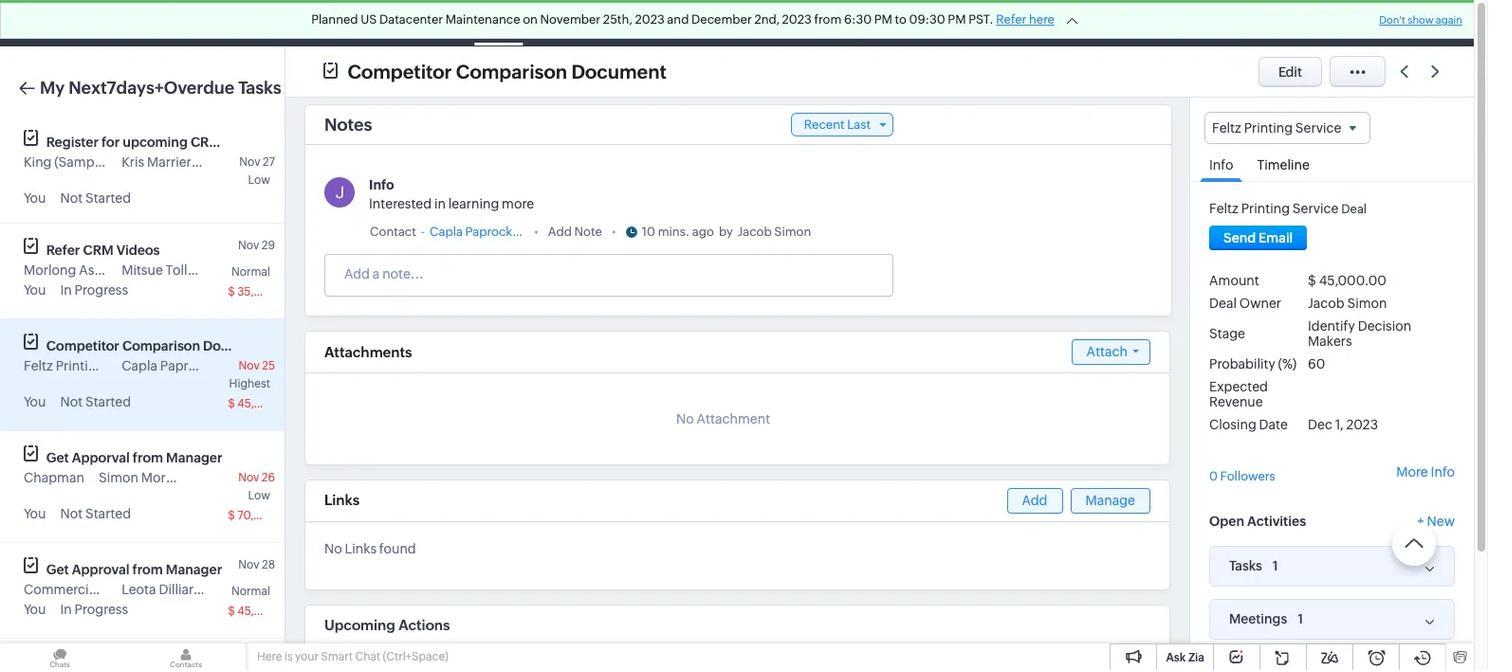 Task type: describe. For each thing, give the bounding box(es) containing it.
contact - capla paprocki (sample)
[[370, 225, 569, 239]]

not for printing
[[60, 395, 83, 410]]

services
[[772, 16, 825, 31]]

you for feltz printing service
[[24, 395, 46, 410]]

1 vertical spatial tasks
[[238, 78, 281, 98]]

trial
[[1089, 9, 1113, 23]]

1 horizontal spatial refer
[[996, 12, 1027, 27]]

2 horizontal spatial simon
[[1347, 296, 1387, 311]]

owner
[[1240, 296, 1282, 311]]

manage link
[[1070, 488, 1151, 514]]

attach link
[[1071, 340, 1151, 365]]

expected
[[1209, 380, 1268, 395]]

leota dilliard (sample)
[[122, 582, 259, 598]]

accounts link
[[313, 0, 402, 46]]

probability (%)
[[1209, 357, 1297, 372]]

70,000.00
[[237, 509, 295, 523]]

comparison for competitor comparison document nov 25
[[122, 339, 200, 354]]

add link
[[1007, 488, 1063, 514]]

projects
[[855, 16, 905, 31]]

get for get approval from manager
[[46, 562, 69, 578]]

$ up jacob simon at right top
[[1308, 273, 1316, 289]]

(sample) down more
[[518, 225, 569, 239]]

here is your smart chat (ctrl+space)
[[257, 651, 448, 664]]

webinars
[[224, 135, 284, 150]]

1 horizontal spatial paprocki
[[465, 225, 515, 239]]

videos
[[116, 243, 160, 258]]

(sample) for refer crm videos
[[210, 263, 265, 278]]

upcoming
[[123, 135, 188, 150]]

signals image
[[1237, 15, 1250, 31]]

printing inside field
[[1244, 120, 1293, 136]]

is
[[284, 651, 293, 664]]

deals
[[418, 16, 451, 31]]

again
[[1436, 14, 1463, 26]]

0 vertical spatial 45,000.00
[[1319, 273, 1387, 289]]

amount
[[1209, 273, 1259, 289]]

+ new
[[1417, 514, 1455, 529]]

by jacob simon
[[719, 225, 811, 239]]

recent last
[[804, 118, 871, 132]]

in for commercial
[[60, 602, 72, 617]]

1 horizontal spatial jacob
[[1308, 296, 1345, 311]]

deal inside feltz printing service deal
[[1341, 202, 1367, 216]]

recent
[[804, 118, 845, 132]]

you for commercial press
[[24, 602, 46, 617]]

identify decision makers
[[1308, 319, 1412, 349]]

decision
[[1358, 319, 1412, 334]]

enterprise-
[[1026, 9, 1089, 23]]

chapman
[[24, 470, 84, 486]]

date
[[1259, 418, 1288, 433]]

press
[[102, 582, 135, 598]]

• add note •
[[534, 225, 616, 239]]

accounts
[[328, 16, 387, 31]]

ago
[[692, 225, 714, 239]]

calls
[[633, 16, 663, 31]]

1 horizontal spatial 2023
[[782, 12, 812, 27]]

(sample) down the register
[[54, 155, 109, 170]]

27
[[263, 156, 275, 169]]

register
[[46, 135, 99, 150]]

december
[[692, 12, 752, 27]]

approval
[[72, 562, 129, 578]]

0 vertical spatial capla
[[430, 225, 463, 239]]

projects link
[[840, 0, 920, 46]]

info link
[[1200, 144, 1243, 182]]

tollner
[[166, 263, 208, 278]]

nov inside register for upcoming crm webinars nov 27
[[239, 156, 260, 169]]

10
[[642, 225, 655, 239]]

low for simon morasca (sample)
[[248, 489, 270, 503]]

1 vertical spatial links
[[345, 542, 377, 557]]

not for (sample)
[[60, 191, 83, 206]]

2 pm from the left
[[948, 12, 966, 27]]

0 horizontal spatial paprocki
[[160, 359, 214, 374]]

upgrade
[[1042, 24, 1097, 37]]

my next7days+overdue tasks
[[40, 78, 281, 98]]

2 • from the left
[[612, 225, 616, 239]]

normal for mitsue tollner (sample)
[[231, 266, 270, 279]]

you for king (sample)
[[24, 191, 46, 206]]

commercial
[[24, 582, 99, 598]]

info for info interested in learning more
[[369, 177, 394, 193]]

last
[[847, 118, 871, 132]]

1 • from the left
[[534, 225, 539, 239]]

1 vertical spatial add
[[1022, 493, 1048, 508]]

competitor for competitor comparison document
[[348, 60, 452, 82]]

progress for press
[[75, 602, 128, 617]]

3 not from the top
[[60, 507, 83, 522]]

29
[[262, 239, 275, 252]]

45,000.00 for competitor comparison document
[[237, 397, 295, 411]]

(sample) for register for upcoming crm webinars
[[194, 155, 249, 170]]

nov left 29
[[238, 239, 259, 252]]

morasca
[[141, 470, 194, 486]]

from for get apporval from manager nov 26
[[133, 451, 163, 466]]

6:30
[[844, 12, 872, 27]]

progress for associates
[[75, 283, 128, 298]]

planned
[[311, 12, 358, 27]]

no for attachments
[[676, 412, 694, 427]]

26
[[262, 471, 275, 485]]

attach
[[1087, 344, 1128, 359]]

2 vertical spatial crm
[[83, 243, 113, 258]]

services link
[[757, 0, 840, 46]]

signals element
[[1226, 0, 1262, 46]]

more
[[1397, 465, 1428, 480]]

0 horizontal spatial refer
[[46, 243, 80, 258]]

comparison for competitor comparison document
[[456, 60, 567, 82]]

1 for tasks
[[1273, 558, 1278, 574]]

attachments
[[324, 344, 412, 360]]

competitor for competitor comparison document nov 25
[[46, 339, 119, 354]]

contact
[[370, 225, 416, 239]]

tasks inside tasks link
[[482, 16, 515, 31]]

meetings link
[[531, 0, 618, 46]]

search image
[[1198, 15, 1214, 31]]

nov down $ 70,000.00
[[238, 559, 259, 572]]

1 pm from the left
[[874, 12, 892, 27]]

morlong associates
[[24, 263, 145, 278]]

planned us datacenter maintenance on november 25th, 2023 and december 2nd, 2023 from 6:30 pm to 09:30 pm pst. refer here
[[311, 12, 1055, 27]]

2 vertical spatial service
[[107, 359, 153, 374]]

register for upcoming crm webinars nov 27
[[46, 135, 284, 169]]

here
[[1029, 12, 1055, 27]]

0 horizontal spatial meetings
[[546, 16, 603, 31]]

in progress for associates
[[60, 283, 128, 298]]

get apporval from manager nov 26
[[46, 451, 275, 485]]

0 vertical spatial from
[[814, 12, 842, 27]]

in for morlong
[[60, 283, 72, 298]]

manager for get approval from manager
[[166, 562, 222, 578]]

mitsue
[[122, 263, 163, 278]]

highest
[[229, 378, 270, 391]]

don't show again
[[1379, 14, 1463, 26]]

associates
[[79, 263, 145, 278]]

reports link
[[678, 0, 757, 46]]

more
[[502, 196, 534, 212]]

(sample) for get apporval from manager
[[196, 470, 251, 486]]

0 horizontal spatial 2023
[[635, 12, 665, 27]]

0
[[1209, 470, 1218, 484]]

1 vertical spatial feltz
[[1209, 201, 1239, 216]]

open activities
[[1209, 514, 1306, 529]]

in
[[434, 196, 446, 212]]

2 horizontal spatial info
[[1431, 465, 1455, 480]]

mitsue tollner (sample)
[[122, 263, 265, 278]]

25
[[262, 359, 275, 373]]

2 vertical spatial simon
[[99, 470, 138, 486]]

$ 45,000.00 for competitor comparison document
[[228, 397, 295, 411]]

from for get approval from manager
[[132, 562, 163, 578]]

+
[[1417, 514, 1424, 529]]

next7days+overdue
[[68, 78, 235, 98]]

on
[[523, 12, 538, 27]]

competitor comparison document
[[348, 60, 667, 82]]

1 for meetings
[[1298, 612, 1304, 627]]

document for competitor comparison document nov 25
[[203, 339, 270, 354]]

0 vertical spatial crm
[[46, 13, 84, 33]]

feltz printing service inside field
[[1212, 120, 1342, 136]]

dilliard
[[159, 582, 202, 598]]

no attachment
[[676, 412, 770, 427]]

1 nov 28 from the top
[[238, 559, 275, 572]]

calls link
[[618, 0, 678, 46]]

low for kris marrier (sample)
[[248, 174, 270, 187]]

1 vertical spatial deal
[[1209, 296, 1237, 311]]

stage
[[1209, 326, 1245, 342]]



Task type: locate. For each thing, give the bounding box(es) containing it.
3 you from the top
[[24, 395, 46, 410]]

$ 45,000.00 down highest
[[228, 397, 295, 411]]

followers
[[1220, 470, 1276, 484]]

feltz printing service up the apporval
[[24, 359, 153, 374]]

0 vertical spatial in progress
[[60, 283, 128, 298]]

not down "king (sample)"
[[60, 191, 83, 206]]

1 horizontal spatial capla
[[430, 225, 463, 239]]

1 vertical spatial from
[[133, 451, 163, 466]]

comparison
[[456, 60, 567, 82], [122, 339, 200, 354]]

new
[[1427, 514, 1455, 529]]

found
[[379, 542, 416, 557]]

1 horizontal spatial no
[[676, 412, 694, 427]]

started up the apporval
[[85, 395, 131, 410]]

1 vertical spatial 28
[[262, 654, 275, 668]]

leota
[[122, 582, 156, 598]]

pm left pst. in the right of the page
[[948, 12, 966, 27]]

document inside competitor comparison document nov 25
[[203, 339, 270, 354]]

1 get from the top
[[46, 451, 69, 466]]

get inside get apporval from manager nov 26
[[46, 451, 69, 466]]

2 progress from the top
[[75, 602, 128, 617]]

started down the apporval
[[85, 507, 131, 522]]

•
[[534, 225, 539, 239], [612, 225, 616, 239]]

setup element
[[1339, 0, 1377, 46]]

2 vertical spatial not
[[60, 507, 83, 522]]

0 vertical spatial competitor
[[348, 60, 452, 82]]

commercial press
[[24, 582, 135, 598]]

1 vertical spatial 45,000.00
[[237, 397, 295, 411]]

(ctrl+space)
[[383, 651, 448, 664]]

enterprise-trial upgrade
[[1026, 9, 1113, 37]]

0 vertical spatial nov 28
[[238, 559, 275, 572]]

2 horizontal spatial tasks
[[1229, 559, 1262, 574]]

get up chapman
[[46, 451, 69, 466]]

progress down associates
[[75, 283, 128, 298]]

(sample) up highest
[[217, 359, 271, 374]]

king
[[24, 155, 52, 170]]

0 horizontal spatial add
[[548, 225, 572, 239]]

2023 left and
[[635, 12, 665, 27]]

45,000.00 up here
[[237, 605, 295, 618]]

nov inside get apporval from manager nov 26
[[238, 471, 259, 485]]

0 vertical spatial refer
[[996, 12, 1027, 27]]

2 in progress from the top
[[60, 602, 128, 617]]

1 vertical spatial $ 45,000.00
[[228, 397, 295, 411]]

progress down press
[[75, 602, 128, 617]]

1 not started from the top
[[60, 191, 131, 206]]

None button
[[1209, 226, 1307, 251]]

2 vertical spatial info
[[1431, 465, 1455, 480]]

28 down the 70,000.00
[[262, 559, 275, 572]]

add left note in the left top of the page
[[548, 225, 572, 239]]

(sample) right dilliard
[[204, 582, 259, 598]]

0 vertical spatial in
[[60, 283, 72, 298]]

jacob right by
[[738, 225, 772, 239]]

jacob simon
[[1308, 296, 1387, 311]]

no left attachment
[[676, 412, 694, 427]]

1 vertical spatial service
[[1293, 201, 1339, 216]]

0 vertical spatial paprocki
[[465, 225, 515, 239]]

edit button
[[1259, 56, 1322, 87]]

in
[[60, 283, 72, 298], [60, 602, 72, 617]]

2 28 from the top
[[262, 654, 275, 668]]

2 vertical spatial tasks
[[1229, 559, 1262, 574]]

0 vertical spatial info
[[1209, 158, 1234, 173]]

printing
[[1244, 120, 1293, 136], [1241, 201, 1290, 216], [56, 359, 104, 374]]

1 started from the top
[[85, 191, 131, 206]]

you down morlong
[[24, 283, 46, 298]]

1 vertical spatial no
[[324, 542, 342, 557]]

progress
[[75, 283, 128, 298], [75, 602, 128, 617]]

crm up kris marrier (sample)
[[191, 135, 221, 150]]

(sample) for competitor comparison document
[[217, 359, 271, 374]]

0 vertical spatial not started
[[60, 191, 131, 206]]

2 vertical spatial feltz
[[24, 359, 53, 374]]

low down 27
[[248, 174, 270, 187]]

0 vertical spatial progress
[[75, 283, 128, 298]]

identify
[[1308, 319, 1355, 334]]

don't show again link
[[1379, 14, 1463, 26]]

0 vertical spatial simon
[[774, 225, 811, 239]]

links
[[324, 492, 360, 508], [345, 542, 377, 557]]

started down kris
[[85, 191, 131, 206]]

edit
[[1279, 64, 1302, 79]]

get for get apporval from manager nov 26
[[46, 451, 69, 466]]

0 vertical spatial 28
[[262, 559, 275, 572]]

capla paprocki (sample) link
[[430, 223, 569, 242]]

0 vertical spatial tasks
[[482, 16, 515, 31]]

normal up the "$ 35,000.00"
[[231, 266, 270, 279]]

not started down "king (sample)"
[[60, 191, 131, 206]]

0 vertical spatial service
[[1296, 120, 1342, 136]]

0 vertical spatial jacob
[[738, 225, 772, 239]]

competitor
[[348, 60, 452, 82], [46, 339, 119, 354]]

nov left 27
[[239, 156, 260, 169]]

0 vertical spatial add
[[548, 225, 572, 239]]

0 horizontal spatial info
[[369, 177, 394, 193]]

1 28 from the top
[[262, 559, 275, 572]]

mins.
[[658, 225, 690, 239]]

4 you from the top
[[24, 507, 46, 522]]

1 vertical spatial in progress
[[60, 602, 128, 617]]

(sample) down nov 29
[[210, 263, 265, 278]]

tasks
[[482, 16, 515, 31], [238, 78, 281, 98], [1229, 559, 1262, 574]]

1 vertical spatial meetings
[[1229, 612, 1288, 627]]

simon right by
[[774, 225, 811, 239]]

simon up decision
[[1347, 296, 1387, 311]]

$ 45,000.00 for get approval from manager
[[228, 605, 295, 618]]

0 horizontal spatial no
[[324, 542, 342, 557]]

0 vertical spatial started
[[85, 191, 131, 206]]

0 horizontal spatial comparison
[[122, 339, 200, 354]]

1 vertical spatial refer
[[46, 243, 80, 258]]

create menu image
[[1140, 0, 1187, 46]]

in progress for press
[[60, 602, 128, 617]]

$ left the 70,000.00
[[228, 509, 235, 523]]

interested
[[369, 196, 432, 212]]

manage
[[1086, 493, 1135, 508]]

0 horizontal spatial jacob
[[738, 225, 772, 239]]

0 vertical spatial comparison
[[456, 60, 567, 82]]

links up no links found
[[324, 492, 360, 508]]

deal right feltz printing service link at top right
[[1341, 202, 1367, 216]]

kris marrier (sample)
[[122, 155, 249, 170]]

deal down the amount
[[1209, 296, 1237, 311]]

manager for get apporval from manager nov 26
[[166, 451, 222, 466]]

1 vertical spatial printing
[[1241, 201, 1290, 216]]

$ 45,000.00 up jacob simon at right top
[[1308, 273, 1387, 289]]

(%)
[[1278, 357, 1297, 372]]

info for info
[[1209, 158, 1234, 173]]

0 vertical spatial no
[[676, 412, 694, 427]]

0 vertical spatial normal
[[231, 266, 270, 279]]

nov 28 down $ 70,000.00
[[238, 559, 275, 572]]

printing up the apporval
[[56, 359, 104, 374]]

1 vertical spatial not
[[60, 395, 83, 410]]

nov left 26 on the bottom left of page
[[238, 471, 259, 485]]

ask zia
[[1166, 652, 1205, 665]]

45,000.00 up jacob simon at right top
[[1319, 273, 1387, 289]]

learning
[[448, 196, 499, 212]]

kris
[[122, 155, 144, 170]]

2 started from the top
[[85, 395, 131, 410]]

makers
[[1308, 334, 1352, 349]]

0 vertical spatial deal
[[1341, 202, 1367, 216]]

1 vertical spatial in
[[60, 602, 72, 617]]

attachment
[[697, 412, 770, 427]]

refer right pst. in the right of the page
[[996, 12, 1027, 27]]

1 horizontal spatial deal
[[1341, 202, 1367, 216]]

$ left 35,000.00
[[228, 286, 235, 299]]

manager up simon morasca (sample)
[[166, 451, 222, 466]]

competitor down datacenter
[[348, 60, 452, 82]]

you down commercial
[[24, 602, 46, 617]]

2 normal from the top
[[231, 585, 270, 599]]

crm up associates
[[83, 243, 113, 258]]

service inside field
[[1296, 120, 1342, 136]]

low
[[248, 174, 270, 187], [248, 489, 270, 503]]

comparison down tasks link
[[456, 60, 567, 82]]

0 vertical spatial document
[[571, 60, 667, 82]]

not started down chapman
[[60, 507, 131, 522]]

2 low from the top
[[248, 489, 270, 503]]

Add a note... field
[[325, 265, 892, 284]]

3 started from the top
[[85, 507, 131, 522]]

tasks link
[[467, 0, 531, 46]]

paprocki down the learning
[[465, 225, 515, 239]]

my
[[40, 78, 65, 98]]

1 in progress from the top
[[60, 283, 128, 298]]

$ for capla paprocki (sample)
[[228, 397, 235, 411]]

comparison up capla paprocki (sample)
[[122, 339, 200, 354]]

2 not started from the top
[[60, 395, 131, 410]]

1
[[1273, 558, 1278, 574], [1298, 612, 1304, 627]]

pst.
[[969, 12, 994, 27]]

from left 6:30
[[814, 12, 842, 27]]

0 horizontal spatial document
[[203, 339, 270, 354]]

$ for simon morasca (sample)
[[228, 509, 235, 523]]

nov inside competitor comparison document nov 25
[[239, 359, 260, 373]]

manager inside get apporval from manager nov 26
[[166, 451, 222, 466]]

1 in from the top
[[60, 283, 72, 298]]

2 vertical spatial $ 45,000.00
[[228, 605, 295, 618]]

competitor comparison document nov 25
[[46, 339, 275, 373]]

info interested in learning more
[[369, 177, 534, 212]]

1 horizontal spatial info
[[1209, 158, 1234, 173]]

no for links
[[324, 542, 342, 557]]

timeline
[[1257, 158, 1310, 173]]

45,000.00 for get approval from manager
[[237, 605, 295, 618]]

chats image
[[0, 644, 120, 671]]

started for (sample)
[[85, 191, 131, 206]]

2 you from the top
[[24, 283, 46, 298]]

nov 28 left is on the bottom left of page
[[238, 654, 275, 668]]

2 vertical spatial started
[[85, 507, 131, 522]]

1 vertical spatial not started
[[60, 395, 131, 410]]

$ for leota dilliard (sample)
[[228, 605, 235, 618]]

add left manage
[[1022, 493, 1048, 508]]

5 you from the top
[[24, 602, 46, 617]]

1 vertical spatial capla
[[122, 359, 157, 374]]

1 vertical spatial get
[[46, 562, 69, 578]]

in progress down commercial press
[[60, 602, 128, 617]]

0 horizontal spatial 1
[[1273, 558, 1278, 574]]

manager up leota dilliard (sample)
[[166, 562, 222, 578]]

closing date
[[1209, 418, 1288, 433]]

closing
[[1209, 418, 1257, 433]]

$ 45,000.00 up here
[[228, 605, 295, 618]]

2023
[[635, 12, 665, 27], [782, 12, 812, 27], [1346, 418, 1378, 433]]

1 vertical spatial feltz printing service
[[24, 359, 153, 374]]

2023 right 2nd,
[[782, 12, 812, 27]]

simon down the apporval
[[99, 470, 138, 486]]

probability
[[1209, 357, 1276, 372]]

previous record image
[[1400, 65, 1409, 78]]

2 horizontal spatial 2023
[[1346, 418, 1378, 433]]

refer up morlong
[[46, 243, 80, 258]]

normal for leota dilliard (sample)
[[231, 585, 270, 599]]

1 horizontal spatial simon
[[774, 225, 811, 239]]

you for chapman
[[24, 507, 46, 522]]

crm inside register for upcoming crm webinars nov 27
[[191, 135, 221, 150]]

feltz printing service link
[[1209, 201, 1339, 216]]

low up $ 70,000.00
[[248, 489, 270, 503]]

2 get from the top
[[46, 562, 69, 578]]

in down morlong
[[60, 283, 72, 298]]

tasks down open activities
[[1229, 559, 1262, 574]]

2 vertical spatial 45,000.00
[[237, 605, 295, 618]]

capla
[[430, 225, 463, 239], [122, 359, 157, 374]]

dec 1, 2023
[[1308, 418, 1378, 433]]

from up leota
[[132, 562, 163, 578]]

$ 70,000.00
[[228, 509, 295, 523]]

next record image
[[1431, 65, 1444, 78]]

(sample) for get approval from manager
[[204, 582, 259, 598]]

document
[[571, 60, 667, 82], [203, 339, 270, 354]]

ask
[[1166, 652, 1186, 665]]

normal up here
[[231, 585, 270, 599]]

king (sample)
[[24, 155, 109, 170]]

you up chapman
[[24, 395, 46, 410]]

pm
[[874, 12, 892, 27], [948, 12, 966, 27]]

profile image
[[1377, 0, 1430, 46]]

tasks up webinars
[[238, 78, 281, 98]]

more info
[[1397, 465, 1455, 480]]

upcoming actions
[[324, 617, 450, 634]]

upcoming
[[324, 617, 395, 634]]

0 vertical spatial feltz
[[1212, 120, 1241, 136]]

0 horizontal spatial feltz printing service
[[24, 359, 153, 374]]

0 vertical spatial manager
[[166, 451, 222, 466]]

09:30
[[909, 12, 945, 27]]

1 horizontal spatial document
[[571, 60, 667, 82]]

2 not from the top
[[60, 395, 83, 410]]

simon
[[774, 225, 811, 239], [1347, 296, 1387, 311], [99, 470, 138, 486]]

nov left is on the bottom left of page
[[238, 654, 259, 668]]

2 in from the top
[[60, 602, 72, 617]]

1 vertical spatial info
[[369, 177, 394, 193]]

in progress down morlong associates
[[60, 283, 128, 298]]

nov up highest
[[239, 359, 260, 373]]

$ down highest
[[228, 397, 235, 411]]

$ for mitsue tollner (sample)
[[228, 286, 235, 299]]

0 horizontal spatial pm
[[874, 12, 892, 27]]

45,000.00 down highest
[[237, 397, 295, 411]]

search element
[[1187, 0, 1226, 46]]

1 vertical spatial crm
[[191, 135, 221, 150]]

jacob up identify
[[1308, 296, 1345, 311]]

• right note in the left top of the page
[[612, 225, 616, 239]]

0 horizontal spatial tasks
[[238, 78, 281, 98]]

1 low from the top
[[248, 174, 270, 187]]

printing up "timeline" link
[[1244, 120, 1293, 136]]

links left 'found'
[[345, 542, 377, 557]]

3 not started from the top
[[60, 507, 131, 522]]

feltz printing service up "timeline" link
[[1212, 120, 1342, 136]]

2 vertical spatial printing
[[56, 359, 104, 374]]

and
[[667, 12, 689, 27]]

1 not from the top
[[60, 191, 83, 206]]

0 vertical spatial links
[[324, 492, 360, 508]]

info up interested at the left top of page
[[369, 177, 394, 193]]

pm left to
[[874, 12, 892, 27]]

competitor down morlong associates
[[46, 339, 119, 354]]

0 vertical spatial feltz printing service
[[1212, 120, 1342, 136]]

feltz inside the feltz printing service field
[[1212, 120, 1241, 136]]

you down king
[[24, 191, 46, 206]]

marketplace element
[[1300, 0, 1339, 46]]

contacts image
[[126, 644, 246, 671]]

0 vertical spatial meetings
[[546, 16, 603, 31]]

1 you from the top
[[24, 191, 46, 206]]

document up 25 on the bottom left of the page
[[203, 339, 270, 354]]

document down 25th,
[[571, 60, 667, 82]]

not started
[[60, 191, 131, 206], [60, 395, 131, 410], [60, 507, 131, 522]]

info inside info link
[[1209, 158, 1234, 173]]

not down chapman
[[60, 507, 83, 522]]

your
[[295, 651, 319, 664]]

printing down timeline
[[1241, 201, 1290, 216]]

2 nov 28 from the top
[[238, 654, 275, 668]]

paprocki left 25 on the bottom left of the page
[[160, 359, 214, 374]]

comparison inside competitor comparison document nov 25
[[122, 339, 200, 354]]

not started for printing
[[60, 395, 131, 410]]

0 followers
[[1209, 470, 1276, 484]]

from inside get apporval from manager nov 26
[[133, 451, 163, 466]]

not up the apporval
[[60, 395, 83, 410]]

not started up the apporval
[[60, 395, 131, 410]]

1 vertical spatial low
[[248, 489, 270, 503]]

Feltz Printing Service field
[[1205, 112, 1371, 144]]

0 vertical spatial printing
[[1244, 120, 1293, 136]]

0 horizontal spatial capla
[[122, 359, 157, 374]]

tasks left on
[[482, 16, 515, 31]]

(sample) left 26 on the bottom left of page
[[196, 470, 251, 486]]

get up commercial
[[46, 562, 69, 578]]

you for morlong associates
[[24, 283, 46, 298]]

note
[[574, 225, 602, 239]]

get approval from manager
[[46, 562, 222, 578]]

28 left is on the bottom left of page
[[262, 654, 275, 668]]

no left 'found'
[[324, 542, 342, 557]]

activities
[[1247, 514, 1306, 529]]

november
[[540, 12, 601, 27]]

started for printing
[[85, 395, 131, 410]]

1 horizontal spatial 1
[[1298, 612, 1304, 627]]

smart
[[321, 651, 353, 664]]

1 normal from the top
[[231, 266, 270, 279]]

dec
[[1308, 418, 1333, 433]]

1 vertical spatial nov 28
[[238, 654, 275, 668]]

1 vertical spatial progress
[[75, 602, 128, 617]]

1 progress from the top
[[75, 283, 128, 298]]

2023 right 1,
[[1346, 418, 1378, 433]]

• down more
[[534, 225, 539, 239]]

1 horizontal spatial meetings
[[1229, 612, 1288, 627]]

meetings
[[546, 16, 603, 31], [1229, 612, 1288, 627]]

info inside "info interested in learning more"
[[369, 177, 394, 193]]

info left timeline
[[1209, 158, 1234, 173]]

35,000.00
[[237, 286, 295, 299]]

competitor inside competitor comparison document nov 25
[[46, 339, 119, 354]]

0 horizontal spatial competitor
[[46, 339, 119, 354]]

1 horizontal spatial •
[[612, 225, 616, 239]]

0 vertical spatial 1
[[1273, 558, 1278, 574]]

info right more
[[1431, 465, 1455, 480]]

25th,
[[603, 12, 633, 27]]

$ down leota dilliard (sample)
[[228, 605, 235, 618]]

10 mins. ago
[[642, 225, 714, 239]]

manager
[[166, 451, 222, 466], [166, 562, 222, 578]]

revenue
[[1209, 395, 1263, 410]]

2nd,
[[754, 12, 780, 27]]

notes
[[324, 115, 372, 135]]

(sample) down webinars
[[194, 155, 249, 170]]

1 vertical spatial competitor
[[46, 339, 119, 354]]

simon morasca (sample)
[[99, 470, 251, 486]]

from up morasca
[[133, 451, 163, 466]]

crm up my
[[46, 13, 84, 33]]

document for competitor comparison document
[[571, 60, 667, 82]]

1 vertical spatial 1
[[1298, 612, 1304, 627]]

0 vertical spatial $ 45,000.00
[[1308, 273, 1387, 289]]

1 vertical spatial comparison
[[122, 339, 200, 354]]

not started for (sample)
[[60, 191, 131, 206]]

chat
[[355, 651, 380, 664]]

0 horizontal spatial deal
[[1209, 296, 1237, 311]]



Task type: vqa. For each thing, say whether or not it's contained in the screenshot.


